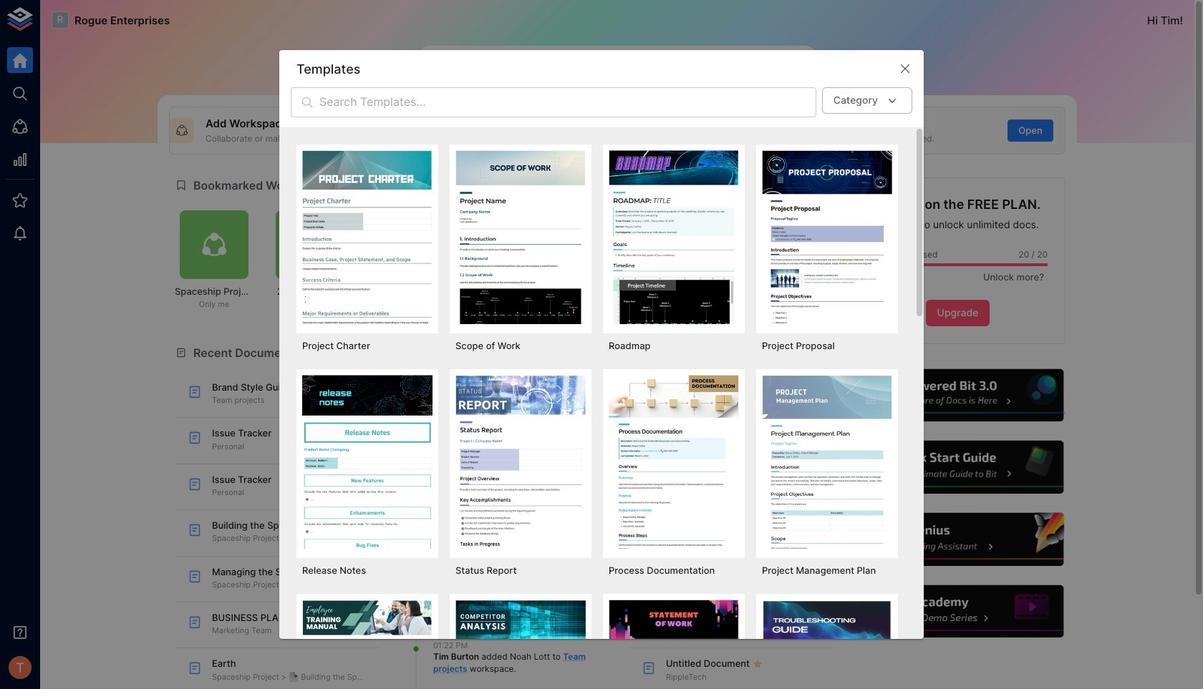 Task type: vqa. For each thing, say whether or not it's contained in the screenshot.
SEARCH DOCUMENTS, FOLDERS AND WORKSPACES... text field
no



Task type: describe. For each thing, give the bounding box(es) containing it.
project proposal image
[[762, 151, 892, 324]]

statement of work image
[[609, 600, 739, 690]]

process documentation image
[[609, 375, 739, 549]]

competitor research report image
[[455, 600, 586, 690]]

project management plan image
[[762, 375, 892, 549]]

roadmap image
[[609, 151, 739, 324]]

status report image
[[455, 375, 586, 549]]

Search Templates... text field
[[319, 88, 816, 118]]

scope of work image
[[455, 151, 586, 324]]

3 help image from the top
[[850, 511, 1066, 568]]



Task type: locate. For each thing, give the bounding box(es) containing it.
dialog
[[279, 50, 924, 690]]

help image
[[850, 367, 1066, 424], [850, 439, 1066, 496], [850, 511, 1066, 568], [850, 584, 1066, 640]]

4 help image from the top
[[850, 584, 1066, 640]]

2 help image from the top
[[850, 439, 1066, 496]]

1 help image from the top
[[850, 367, 1066, 424]]

employee training manual image
[[302, 600, 433, 690]]

troubleshooting guide image
[[762, 600, 892, 690]]

project charter image
[[302, 151, 433, 324]]

release notes image
[[302, 375, 433, 549]]



